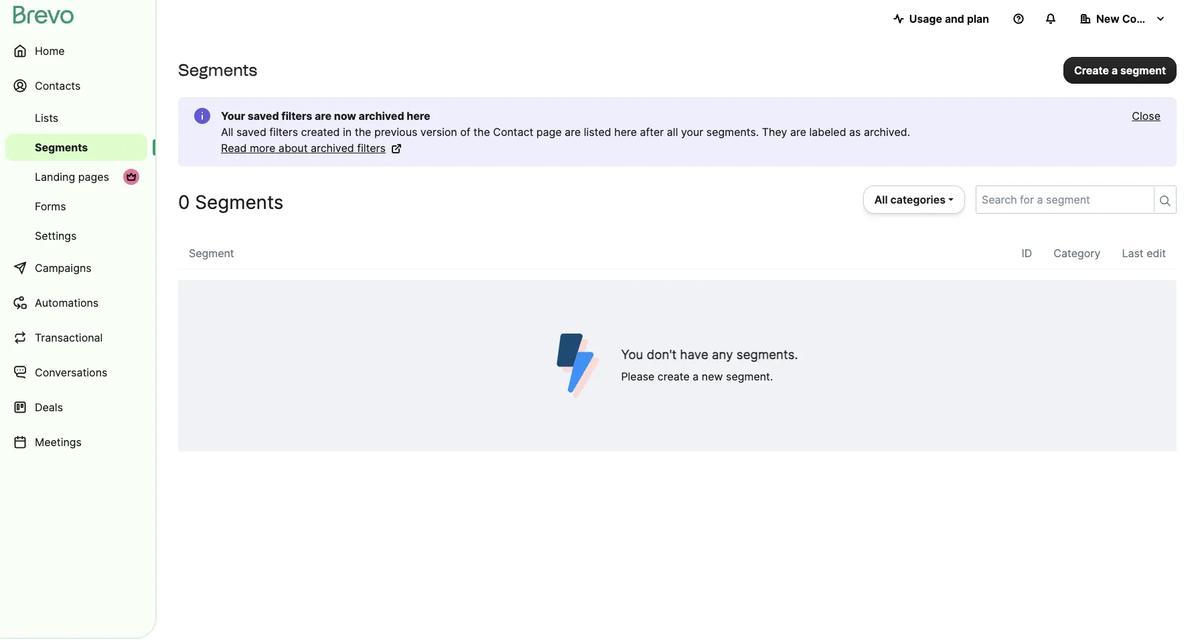 Task type: locate. For each thing, give the bounding box(es) containing it.
close
[[1132, 109, 1161, 123]]

1 horizontal spatial a
[[1112, 63, 1118, 77]]

settings link
[[5, 222, 147, 249]]

segments up landing
[[35, 141, 88, 154]]

1 horizontal spatial here
[[614, 125, 637, 139]]

2 vertical spatial segments
[[195, 191, 284, 214]]

0 vertical spatial saved
[[248, 109, 279, 123]]

the right in
[[355, 125, 371, 139]]

id
[[1022, 246, 1032, 260]]

filters up "about"
[[269, 125, 298, 139]]

here
[[407, 109, 430, 123], [614, 125, 637, 139]]

1 horizontal spatial archived
[[359, 109, 404, 123]]

created
[[301, 125, 340, 139]]

after
[[640, 125, 664, 139]]

1 vertical spatial a
[[693, 370, 699, 383]]

1 vertical spatial segments.
[[737, 347, 798, 362]]

are
[[315, 109, 332, 123], [565, 125, 581, 139], [790, 125, 806, 139]]

version
[[420, 125, 457, 139]]

forms link
[[5, 193, 147, 220]]

automations
[[35, 296, 99, 309]]

0
[[178, 191, 190, 214]]

are up created on the left of page
[[315, 109, 332, 123]]

segments
[[178, 60, 257, 80], [35, 141, 88, 154], [195, 191, 284, 214]]

your
[[681, 125, 704, 139]]

1 vertical spatial all
[[875, 193, 888, 206]]

any
[[712, 347, 733, 362]]

read
[[221, 141, 247, 155]]

segments down read
[[195, 191, 284, 214]]

lists
[[35, 111, 58, 125]]

1 vertical spatial archived
[[311, 141, 354, 155]]

your
[[221, 109, 245, 123]]

campaigns link
[[5, 252, 147, 284]]

and
[[945, 12, 964, 25]]

archived
[[359, 109, 404, 123], [311, 141, 354, 155]]

edit
[[1147, 246, 1166, 260]]

all inside button
[[875, 193, 888, 206]]

Search for a segment search field
[[977, 186, 1149, 213]]

segments link
[[5, 134, 147, 161]]

categories
[[891, 193, 946, 206]]

1 horizontal spatial all
[[875, 193, 888, 206]]

you
[[621, 347, 643, 362]]

segments. right your
[[707, 125, 759, 139]]

are right page
[[565, 125, 581, 139]]

please create a new segment.
[[621, 370, 773, 383]]

labeled
[[809, 125, 846, 139]]

new
[[1096, 12, 1120, 25]]

0 vertical spatial archived
[[359, 109, 404, 123]]

segment.
[[726, 370, 773, 383]]

segments.
[[707, 125, 759, 139], [737, 347, 798, 362]]

conversations link
[[5, 356, 147, 388]]

all left categories
[[875, 193, 888, 206]]

please
[[621, 370, 655, 383]]

have
[[680, 347, 709, 362]]

archived up previous
[[359, 109, 404, 123]]

here up version
[[407, 109, 430, 123]]

create
[[658, 370, 690, 383]]

1 horizontal spatial the
[[474, 125, 490, 139]]

meetings link
[[5, 426, 147, 458]]

here left after
[[614, 125, 637, 139]]

0 vertical spatial segments.
[[707, 125, 759, 139]]

0 vertical spatial all
[[221, 125, 233, 139]]

saved up more
[[236, 125, 266, 139]]

contacts
[[35, 79, 81, 92]]

are right they
[[790, 125, 806, 139]]

archived inside the your saved filters are now archived here all saved filters created in the previous version of the contact page are listed here after all your segments. they are labeled as archived.
[[359, 109, 404, 123]]

segments up your
[[178, 60, 257, 80]]

1 vertical spatial segments
[[35, 141, 88, 154]]

the
[[355, 125, 371, 139], [474, 125, 490, 139]]

0 vertical spatial here
[[407, 109, 430, 123]]

contacts link
[[5, 70, 147, 102]]

segments inside segments link
[[35, 141, 88, 154]]

transactional
[[35, 331, 103, 344]]

filters up created on the left of page
[[282, 109, 312, 123]]

create a segment
[[1074, 63, 1166, 77]]

a inside create a segment button
[[1112, 63, 1118, 77]]

0 horizontal spatial all
[[221, 125, 233, 139]]

a left new
[[693, 370, 699, 383]]

alert
[[178, 97, 1177, 167]]

a right the create
[[1112, 63, 1118, 77]]

lists link
[[5, 104, 147, 131]]

0 segments
[[178, 191, 284, 214]]

a
[[1112, 63, 1118, 77], [693, 370, 699, 383]]

about
[[279, 141, 308, 155]]

archived down created on the left of page
[[311, 141, 354, 155]]

0 vertical spatial filters
[[282, 109, 312, 123]]

segments. up segment.
[[737, 347, 798, 362]]

all
[[221, 125, 233, 139], [875, 193, 888, 206]]

last
[[1122, 246, 1144, 260]]

saved
[[248, 109, 279, 123], [236, 125, 266, 139]]

0 vertical spatial a
[[1112, 63, 1118, 77]]

2 horizontal spatial are
[[790, 125, 806, 139]]

home
[[35, 44, 65, 58]]

all categories
[[875, 193, 946, 206]]

settings
[[35, 229, 77, 242]]

filters down previous
[[357, 141, 386, 155]]

usage and plan
[[909, 12, 989, 25]]

transactional link
[[5, 322, 147, 354]]

the right of
[[474, 125, 490, 139]]

filters
[[282, 109, 312, 123], [269, 125, 298, 139], [357, 141, 386, 155]]

all down your
[[221, 125, 233, 139]]

0 horizontal spatial a
[[693, 370, 699, 383]]

saved right your
[[248, 109, 279, 123]]

now
[[334, 109, 356, 123]]

deals
[[35, 401, 63, 414]]

1 horizontal spatial are
[[565, 125, 581, 139]]

previous
[[374, 125, 417, 139]]

left___rvooi image
[[126, 171, 137, 182]]

close link
[[1132, 108, 1161, 124]]

0 horizontal spatial the
[[355, 125, 371, 139]]

all categories button
[[863, 186, 965, 214]]

automations link
[[5, 287, 147, 319]]



Task type: vqa. For each thing, say whether or not it's contained in the screenshot.
the Settings
yes



Task type: describe. For each thing, give the bounding box(es) containing it.
new company
[[1096, 12, 1172, 25]]

last edit
[[1122, 246, 1166, 260]]

company
[[1122, 12, 1172, 25]]

campaigns
[[35, 261, 92, 275]]

don't
[[647, 347, 677, 362]]

pages
[[78, 170, 109, 184]]

as
[[849, 125, 861, 139]]

0 horizontal spatial here
[[407, 109, 430, 123]]

create
[[1074, 63, 1109, 77]]

0 horizontal spatial are
[[315, 109, 332, 123]]

0 horizontal spatial archived
[[311, 141, 354, 155]]

segment
[[189, 246, 234, 260]]

all inside the your saved filters are now archived here all saved filters created in the previous version of the contact page are listed here after all your segments. they are labeled as archived.
[[221, 125, 233, 139]]

all
[[667, 125, 678, 139]]

1 vertical spatial saved
[[236, 125, 266, 139]]

forms
[[35, 200, 66, 213]]

1 vertical spatial filters
[[269, 125, 298, 139]]

new company button
[[1070, 5, 1177, 32]]

1 vertical spatial here
[[614, 125, 637, 139]]

landing pages
[[35, 170, 109, 184]]

search button
[[1154, 187, 1176, 212]]

search image
[[1160, 196, 1171, 206]]

you don't have any segments.
[[621, 347, 798, 362]]

usage
[[909, 12, 942, 25]]

1 the from the left
[[355, 125, 371, 139]]

landing
[[35, 170, 75, 184]]

meetings
[[35, 435, 82, 449]]

read more about archived filters link
[[221, 140, 402, 156]]

conversations
[[35, 366, 107, 379]]

archived.
[[864, 125, 910, 139]]

2 vertical spatial filters
[[357, 141, 386, 155]]

plan
[[967, 12, 989, 25]]

home link
[[5, 35, 147, 67]]

more
[[250, 141, 276, 155]]

0 vertical spatial segments
[[178, 60, 257, 80]]

page
[[536, 125, 562, 139]]

landing pages link
[[5, 163, 147, 190]]

segments. inside the your saved filters are now archived here all saved filters created in the previous version of the contact page are listed here after all your segments. they are labeled as archived.
[[707, 125, 759, 139]]

read more about archived filters
[[221, 141, 386, 155]]

in
[[343, 125, 352, 139]]

your saved filters are now archived here all saved filters created in the previous version of the contact page are listed here after all your segments. they are labeled as archived.
[[221, 109, 910, 139]]

create a segment button
[[1064, 57, 1177, 83]]

alert containing your saved filters are now archived here
[[178, 97, 1177, 167]]

of
[[460, 125, 471, 139]]

category
[[1054, 246, 1101, 260]]

they
[[762, 125, 787, 139]]

contact
[[493, 125, 533, 139]]

deals link
[[5, 391, 147, 423]]

new
[[702, 370, 723, 383]]

2 the from the left
[[474, 125, 490, 139]]

usage and plan button
[[883, 5, 1000, 32]]

segment
[[1121, 63, 1166, 77]]

listed
[[584, 125, 611, 139]]



